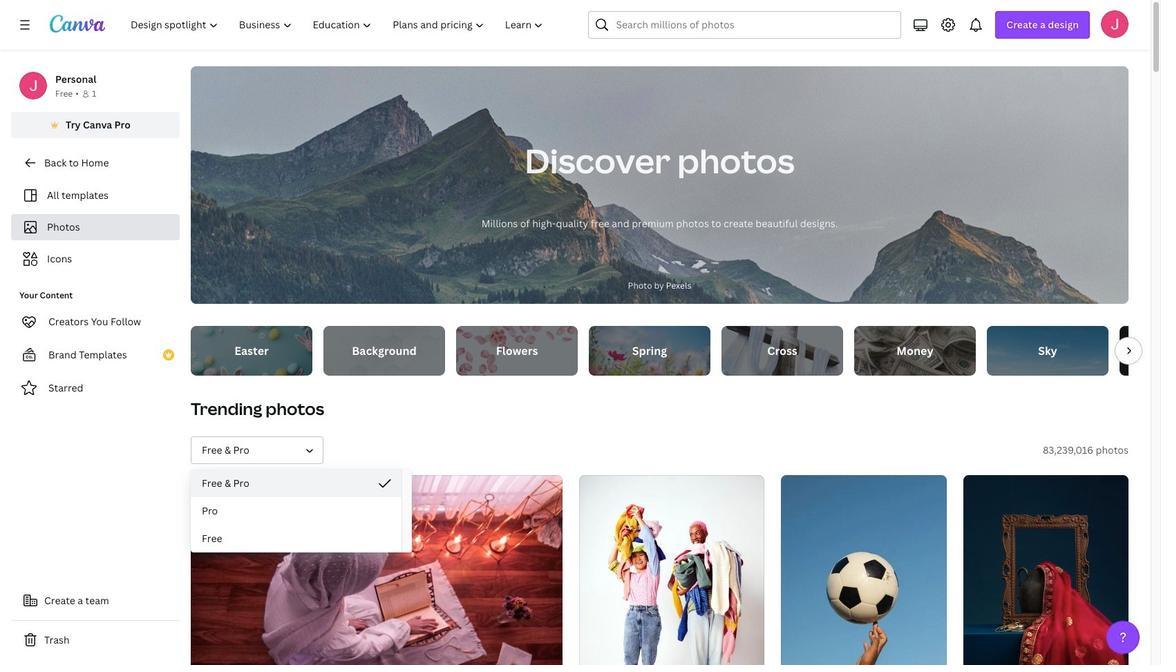 Task type: locate. For each thing, give the bounding box(es) containing it.
hand balancing a football image
[[781, 475, 947, 666]]

indian textiles and creamic pots still life image
[[963, 475, 1129, 666]]

list box
[[191, 470, 402, 553]]

None search field
[[588, 11, 901, 39]]

option
[[191, 470, 402, 498]]



Task type: vqa. For each thing, say whether or not it's contained in the screenshot.
the own.
no



Task type: describe. For each thing, give the bounding box(es) containing it.
man & woman carring lots of brightly coloured clothes image
[[579, 475, 765, 666]]

Search search field
[[616, 12, 892, 38]]

top level navigation element
[[122, 11, 555, 39]]

james peterson image
[[1101, 10, 1129, 38]]

woman reading quran image
[[191, 475, 562, 666]]



